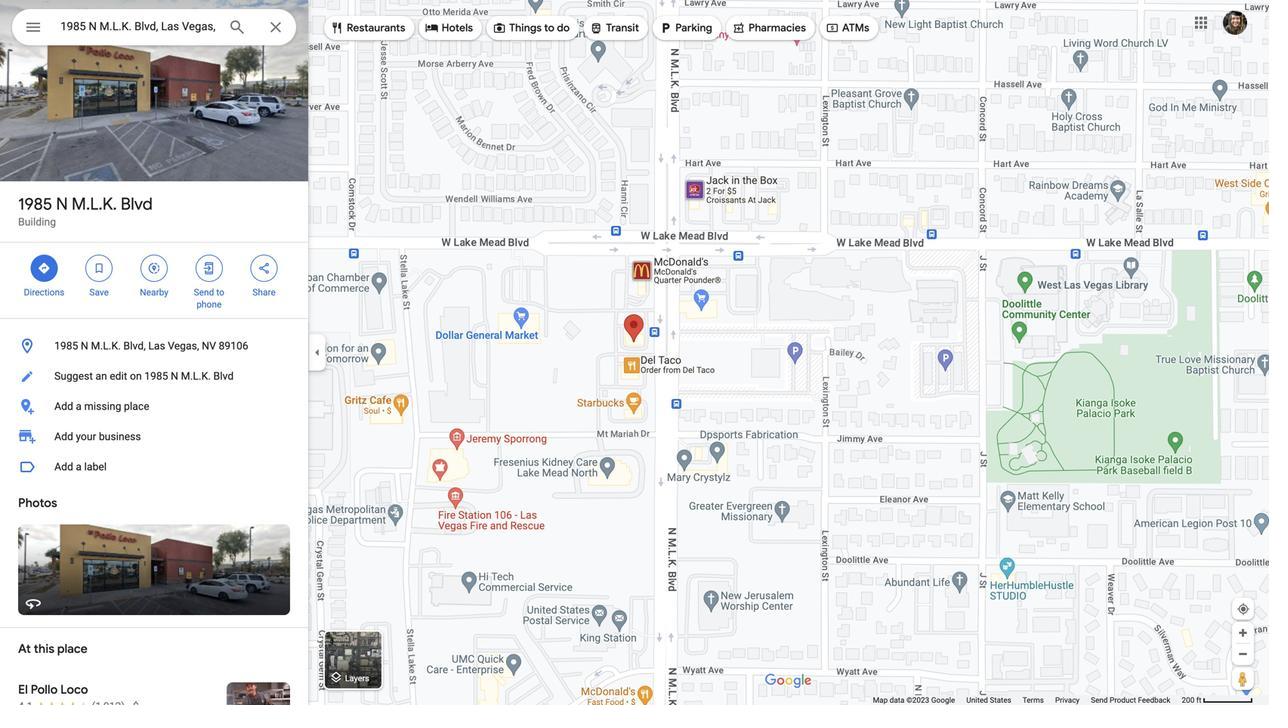 Task type: locate. For each thing, give the bounding box(es) containing it.
a inside button
[[76, 461, 82, 473]]

1 horizontal spatial to
[[544, 21, 555, 35]]

add for add a missing place
[[54, 400, 73, 413]]

united
[[967, 696, 989, 705]]

a left missing
[[76, 400, 82, 413]]

1985 inside button
[[144, 370, 168, 382]]

blvd
[[121, 193, 153, 215], [214, 370, 234, 382]]

zoom out image
[[1238, 649, 1249, 660]]

add left label
[[54, 461, 73, 473]]

nearby
[[140, 287, 168, 298]]

0 vertical spatial blvd
[[121, 193, 153, 215]]

m.l.k. inside 'button'
[[91, 340, 121, 352]]

0 vertical spatial add
[[54, 400, 73, 413]]


[[202, 260, 216, 277]]

1 horizontal spatial 1985
[[54, 340, 78, 352]]

place down on
[[124, 400, 149, 413]]

place inside button
[[124, 400, 149, 413]]

1985 for blvd
[[18, 193, 52, 215]]

m.l.k. down vegas,
[[181, 370, 211, 382]]

n
[[56, 193, 68, 215], [81, 340, 88, 352], [171, 370, 178, 382]]

blvd down '89106' on the top left of the page
[[214, 370, 234, 382]]

terms button
[[1023, 695, 1044, 705]]

terms
[[1023, 696, 1044, 705]]

1985 inside 1985 n m.l.k. blvd building
[[18, 193, 52, 215]]

0 vertical spatial to
[[544, 21, 555, 35]]

google account: giulia masi  
(giulia.masi@adept.ai) image
[[1224, 11, 1248, 35]]

n for blvd,
[[81, 340, 88, 352]]

directions
[[24, 287, 64, 298]]


[[37, 260, 51, 277]]

send inside button
[[1092, 696, 1108, 705]]

1985 n m.l.k. blvd building
[[18, 193, 153, 228]]

1 vertical spatial add
[[54, 430, 73, 443]]

send product feedback button
[[1092, 695, 1171, 705]]

2 horizontal spatial n
[[171, 370, 178, 382]]

a
[[76, 400, 82, 413], [76, 461, 82, 473]]

layers
[[345, 674, 370, 683]]

0 horizontal spatial place
[[57, 641, 88, 657]]

add inside button
[[54, 400, 73, 413]]

add for add a label
[[54, 461, 73, 473]]

to up phone
[[216, 287, 225, 298]]

send product feedback
[[1092, 696, 1171, 705]]

2 vertical spatial add
[[54, 461, 73, 473]]

1 add from the top
[[54, 400, 73, 413]]

 atms
[[826, 20, 870, 36]]

at
[[18, 641, 31, 657]]

1 vertical spatial a
[[76, 461, 82, 473]]

privacy button
[[1056, 695, 1080, 705]]

edit
[[110, 370, 127, 382]]

states
[[990, 696, 1012, 705]]

footer containing map data ©2023 google
[[873, 695, 1182, 705]]

a left label
[[76, 461, 82, 473]]

m.l.k. for blvd
[[72, 193, 117, 215]]

0 vertical spatial 1985
[[18, 193, 52, 215]]

add
[[54, 400, 73, 413], [54, 430, 73, 443], [54, 461, 73, 473]]

1 vertical spatial 1985
[[54, 340, 78, 352]]

send inside send to phone
[[194, 287, 214, 298]]

a inside button
[[76, 400, 82, 413]]

0 horizontal spatial send
[[194, 287, 214, 298]]

1 horizontal spatial place
[[124, 400, 149, 413]]

m.l.k. up 
[[72, 193, 117, 215]]

0 horizontal spatial to
[[216, 287, 225, 298]]

None field
[[60, 17, 216, 36]]

blvd up 
[[121, 193, 153, 215]]

1 horizontal spatial blvd
[[214, 370, 234, 382]]

price: inexpensive image
[[133, 700, 139, 705]]

show street view coverage image
[[1233, 667, 1255, 690]]

1985 up building
[[18, 193, 52, 215]]

send
[[194, 287, 214, 298], [1092, 696, 1108, 705]]

n inside 1985 n m.l.k. blvd building
[[56, 193, 68, 215]]

0 horizontal spatial n
[[56, 193, 68, 215]]

2 vertical spatial n
[[171, 370, 178, 382]]

m.l.k. inside 1985 n m.l.k. blvd building
[[72, 193, 117, 215]]

suggest
[[54, 370, 93, 382]]

hotels
[[442, 21, 473, 35]]


[[493, 20, 507, 36]]

1 vertical spatial n
[[81, 340, 88, 352]]

add a label
[[54, 461, 107, 473]]

1 horizontal spatial n
[[81, 340, 88, 352]]

place right this
[[57, 641, 88, 657]]

0 vertical spatial place
[[124, 400, 149, 413]]

1 vertical spatial m.l.k.
[[91, 340, 121, 352]]

1 vertical spatial to
[[216, 287, 225, 298]]

3 add from the top
[[54, 461, 73, 473]]

0 vertical spatial n
[[56, 193, 68, 215]]

1985 n m.l.k. blvd main content
[[0, 0, 308, 705]]

an
[[96, 370, 107, 382]]

product
[[1110, 696, 1137, 705]]

 things to do
[[493, 20, 570, 36]]

1 horizontal spatial send
[[1092, 696, 1108, 705]]

n inside 'button'
[[81, 340, 88, 352]]

loco
[[60, 682, 88, 698]]

to
[[544, 21, 555, 35], [216, 287, 225, 298]]

share
[[253, 287, 276, 298]]

0 horizontal spatial blvd
[[121, 193, 153, 215]]

2 horizontal spatial 1985
[[144, 370, 168, 382]]

add a missing place button
[[0, 392, 308, 422]]

data
[[890, 696, 905, 705]]

1 vertical spatial place
[[57, 641, 88, 657]]

 restaurants
[[330, 20, 406, 36]]

suggest an edit on 1985 n m.l.k. blvd button
[[0, 361, 308, 392]]

1985
[[18, 193, 52, 215], [54, 340, 78, 352], [144, 370, 168, 382]]

0 vertical spatial send
[[194, 287, 214, 298]]

 parking
[[659, 20, 713, 36]]

2 vertical spatial 1985
[[144, 370, 168, 382]]

n for blvd
[[56, 193, 68, 215]]

to left 'do'
[[544, 21, 555, 35]]

send up phone
[[194, 287, 214, 298]]

1985 right on
[[144, 370, 168, 382]]

2 a from the top
[[76, 461, 82, 473]]


[[92, 260, 106, 277]]

m.l.k. left blvd,
[[91, 340, 121, 352]]

add inside button
[[54, 461, 73, 473]]

footer
[[873, 695, 1182, 705]]

las
[[148, 340, 165, 352]]

0 horizontal spatial 1985
[[18, 193, 52, 215]]

0 vertical spatial a
[[76, 400, 82, 413]]

0 vertical spatial m.l.k.
[[72, 193, 117, 215]]

footer inside google maps element
[[873, 695, 1182, 705]]

2 add from the top
[[54, 430, 73, 443]]

m.l.k.
[[72, 193, 117, 215], [91, 340, 121, 352], [181, 370, 211, 382]]

add for add your business
[[54, 430, 73, 443]]

google
[[932, 696, 956, 705]]

add your business link
[[0, 422, 308, 452]]

on
[[130, 370, 142, 382]]

place
[[124, 400, 149, 413], [57, 641, 88, 657]]


[[732, 20, 746, 36]]

©2023
[[907, 696, 930, 705]]

add left your
[[54, 430, 73, 443]]


[[147, 260, 161, 277]]

add a label button
[[0, 452, 308, 482]]

a for label
[[76, 461, 82, 473]]

 transit
[[590, 20, 639, 36]]

2 vertical spatial m.l.k.
[[181, 370, 211, 382]]

1985 n m.l.k. blvd, las vegas, nv 89106
[[54, 340, 248, 352]]

at this place
[[18, 641, 88, 657]]

send left product
[[1092, 696, 1108, 705]]

1 vertical spatial blvd
[[214, 370, 234, 382]]

1985 up suggest
[[54, 340, 78, 352]]

add down suggest
[[54, 400, 73, 413]]

send for send to phone
[[194, 287, 214, 298]]

89106
[[219, 340, 248, 352]]

1 vertical spatial send
[[1092, 696, 1108, 705]]

el pollo loco
[[18, 682, 88, 698]]

1985 inside 'button'
[[54, 340, 78, 352]]

 hotels
[[425, 20, 473, 36]]

1 a from the top
[[76, 400, 82, 413]]

1985 n m.l.k. blvd, las vegas, nv 89106 button
[[0, 331, 308, 361]]



Task type: vqa. For each thing, say whether or not it's contained in the screenshot.
Tracked Prices region
no



Task type: describe. For each thing, give the bounding box(es) containing it.
collapse side panel image
[[309, 344, 326, 361]]


[[659, 20, 673, 36]]

this
[[34, 641, 54, 657]]

map
[[873, 696, 888, 705]]

send for send product feedback
[[1092, 696, 1108, 705]]

do
[[557, 21, 570, 35]]

vegas,
[[168, 340, 199, 352]]


[[425, 20, 439, 36]]

m.l.k. inside button
[[181, 370, 211, 382]]

to inside  things to do
[[544, 21, 555, 35]]

your
[[76, 430, 96, 443]]

add a missing place
[[54, 400, 149, 413]]


[[330, 20, 344, 36]]

things
[[510, 21, 542, 35]]

zoom in image
[[1238, 627, 1249, 639]]

transit
[[606, 21, 639, 35]]

privacy
[[1056, 696, 1080, 705]]

1985 N M.L.K. Blvd, Las Vegas, NV 89106 field
[[12, 9, 296, 45]]

send to phone
[[194, 287, 225, 310]]

 pharmacies
[[732, 20, 806, 36]]


[[24, 16, 42, 38]]

phone
[[197, 299, 222, 310]]


[[590, 20, 603, 36]]

restaurants
[[347, 21, 406, 35]]

label
[[84, 461, 107, 473]]

200 ft button
[[1182, 696, 1254, 705]]

united states button
[[967, 695, 1012, 705]]

building
[[18, 216, 56, 228]]

to inside send to phone
[[216, 287, 225, 298]]

none field inside the 1985 n m.l.k. blvd, las vegas, nv 89106 field
[[60, 17, 216, 36]]

a for missing
[[76, 400, 82, 413]]

200 ft
[[1182, 696, 1202, 705]]

1985 for blvd,
[[54, 340, 78, 352]]

 search field
[[12, 9, 296, 48]]

business
[[99, 430, 141, 443]]

el pollo loco link
[[0, 670, 308, 705]]

4.1 stars 1,012 reviews image
[[18, 699, 125, 705]]

suggest an edit on 1985 n m.l.k. blvd
[[54, 370, 234, 382]]

n inside button
[[171, 370, 178, 382]]

pharmacies
[[749, 21, 806, 35]]

blvd,
[[124, 340, 146, 352]]

blvd inside button
[[214, 370, 234, 382]]

united states
[[967, 696, 1012, 705]]

nv
[[202, 340, 216, 352]]


[[826, 20, 840, 36]]

 button
[[12, 9, 54, 48]]

atms
[[843, 21, 870, 35]]

map data ©2023 google
[[873, 696, 956, 705]]

blvd inside 1985 n m.l.k. blvd building
[[121, 193, 153, 215]]

show your location image
[[1237, 602, 1251, 616]]

missing
[[84, 400, 121, 413]]

parking
[[676, 21, 713, 35]]

m.l.k. for blvd,
[[91, 340, 121, 352]]

200
[[1182, 696, 1195, 705]]

save
[[89, 287, 109, 298]]

photos
[[18, 495, 57, 511]]

pollo
[[31, 682, 58, 698]]

actions for 1985 n m.l.k. blvd region
[[0, 243, 308, 318]]


[[257, 260, 271, 277]]

el
[[18, 682, 28, 698]]

ft
[[1197, 696, 1202, 705]]

feedback
[[1139, 696, 1171, 705]]

add your business
[[54, 430, 141, 443]]

google maps element
[[0, 0, 1270, 705]]



